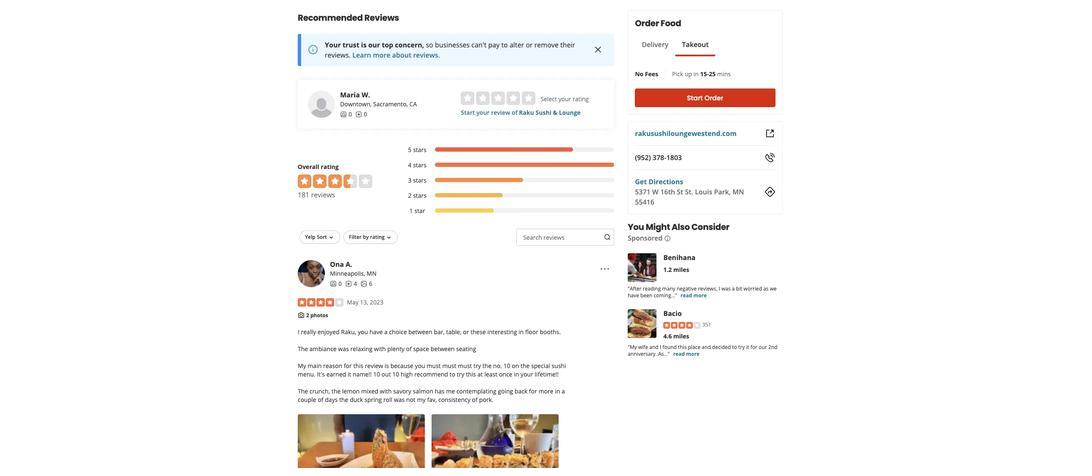 Task type: locate. For each thing, give the bounding box(es) containing it.
1 horizontal spatial it
[[746, 343, 749, 351]]

sushi
[[552, 362, 566, 370]]

the up the "my" at the left bottom of page
[[298, 345, 308, 353]]

4.6
[[663, 332, 672, 340]]

as
[[763, 285, 769, 292]]

start down the rating element
[[461, 109, 475, 117]]

reviews element containing 4
[[345, 280, 357, 288]]

more down top
[[373, 50, 390, 60]]

4 for 4 stars
[[408, 161, 412, 169]]

read more link for bacio
[[673, 350, 700, 357]]

order up delivery
[[635, 17, 659, 29]]

1 horizontal spatial a
[[562, 387, 565, 395]]

is up out
[[385, 362, 389, 370]]

16 chevron down v2 image
[[328, 234, 335, 241], [386, 234, 392, 241]]

None radio
[[461, 92, 475, 105], [492, 92, 505, 105], [507, 92, 520, 105], [461, 92, 475, 105], [492, 92, 505, 105], [507, 92, 520, 105]]

0 vertical spatial try
[[738, 343, 745, 351]]

seating
[[456, 345, 476, 353]]

1 miles from the top
[[673, 266, 689, 274]]

3.5 star rating image
[[298, 175, 372, 188]]

for up earned
[[344, 362, 352, 370]]

1 vertical spatial review
[[365, 362, 383, 370]]

0 horizontal spatial and
[[649, 343, 658, 351]]

have left been
[[628, 292, 639, 299]]

raku,
[[341, 328, 356, 336]]

0 vertical spatial this
[[678, 343, 687, 351]]

rating for filter by rating
[[370, 233, 385, 241]]

more up 351 at the right bottom of page
[[693, 292, 707, 299]]

order inside button
[[704, 93, 723, 103]]

16 review v2 image
[[355, 111, 362, 118], [345, 280, 352, 287]]

reviews element
[[355, 110, 367, 119], [345, 280, 357, 288]]

must
[[427, 362, 441, 370], [442, 362, 456, 370], [458, 362, 472, 370]]

0 vertical spatial reviews
[[311, 190, 335, 200]]

i really enjoyed raku, you have a choice between bar, table, or these interesting in floor booths.
[[298, 328, 561, 336]]

filter
[[349, 233, 362, 241]]

top
[[382, 40, 393, 50]]

you
[[628, 221, 644, 233]]

close image
[[593, 45, 603, 55]]

1 vertical spatial miles
[[673, 332, 689, 340]]

read more
[[680, 292, 707, 299], [673, 350, 700, 357]]

ona a. link
[[330, 260, 352, 269]]

3 stars from the top
[[413, 176, 427, 184]]

  text field
[[517, 229, 614, 246]]

rating up 3.5 star rating image
[[321, 163, 339, 171]]

was inside the crunch, the lemon mixed with savory salmon has me contemplating going back for more in a couple of days  the duck spring roll was not my fav, consistency of pork.
[[394, 395, 405, 404]]

between
[[408, 328, 432, 336], [431, 345, 455, 353]]

stars right 5
[[413, 146, 427, 154]]

4 star rating image up 4.6 miles on the bottom
[[663, 322, 701, 329]]

rating for select your rating
[[573, 95, 589, 103]]

between down bar,
[[431, 345, 455, 353]]

read more for benihana
[[680, 292, 707, 299]]

the right on
[[521, 362, 530, 370]]

read for benihana
[[680, 292, 692, 299]]

and right wife
[[649, 343, 658, 351]]

a down the sushi
[[562, 387, 565, 395]]

2 horizontal spatial this
[[678, 343, 687, 351]]

4 inside "element"
[[408, 161, 412, 169]]

2 horizontal spatial your
[[559, 95, 571, 103]]

1 horizontal spatial mn
[[732, 187, 744, 197]]

1 vertical spatial for
[[344, 362, 352, 370]]

stars inside filter reviews by 3 stars rating "element"
[[413, 176, 427, 184]]

it left name!! at the bottom of page
[[348, 370, 351, 378]]

0 horizontal spatial our
[[368, 40, 380, 50]]

start
[[687, 93, 703, 103], [461, 109, 475, 117]]

i left really
[[298, 328, 299, 336]]

a.
[[346, 260, 352, 269]]

1 must from the left
[[427, 362, 441, 370]]

1 vertical spatial to
[[732, 343, 737, 351]]

0 horizontal spatial or
[[463, 328, 469, 336]]

0 vertical spatial read
[[680, 292, 692, 299]]

our inside "my wife and i found this place and decided to try it for our 2nd anniversary. as…"
[[759, 343, 767, 351]]

0 vertical spatial i
[[719, 285, 720, 292]]

4 left 16 photos v2
[[354, 280, 357, 288]]

reviews element containing 0
[[355, 110, 367, 119]]

read more link for benihana
[[680, 292, 707, 299]]

4 star rating image
[[298, 298, 344, 307], [663, 322, 701, 329]]

0 vertical spatial 4 star rating image
[[298, 298, 344, 307]]

reviews. down your
[[325, 50, 351, 60]]

select
[[541, 95, 557, 103]]

businesses
[[435, 40, 470, 50]]

not
[[406, 395, 416, 404]]

1 reviews. from the left
[[325, 50, 351, 60]]

2 horizontal spatial rating
[[573, 95, 589, 103]]

raku
[[519, 109, 534, 117]]

stars inside filter reviews by 5 stars rating element
[[413, 146, 427, 154]]

this inside "my wife and i found this place and decided to try it for our 2nd anniversary. as…"
[[678, 343, 687, 351]]

this
[[678, 343, 687, 351], [353, 362, 363, 370], [466, 370, 476, 378]]

menu.
[[298, 370, 316, 378]]

of down crunch,
[[318, 395, 323, 404]]

0 horizontal spatial this
[[353, 362, 363, 370]]

2 horizontal spatial must
[[458, 362, 472, 370]]

name!!
[[353, 370, 372, 378]]

0 vertical spatial 16 review v2 image
[[355, 111, 362, 118]]

0 vertical spatial read more link
[[680, 292, 707, 299]]

fav,
[[427, 395, 437, 404]]

1 vertical spatial read more
[[673, 350, 700, 357]]

a inside "after reading many negative reviews, i was a bit worried as we have been coming…"
[[732, 285, 735, 292]]

and
[[649, 343, 658, 351], [702, 343, 711, 351]]

couple
[[298, 395, 316, 404]]

stars inside filter reviews by 4 stars rating "element"
[[413, 161, 427, 169]]

the ambiance was relaxing with plenty of space between seating
[[298, 345, 476, 353]]

2 the from the top
[[298, 387, 308, 395]]

for right the back
[[529, 387, 537, 395]]

16 friends v2 image
[[330, 280, 337, 287]]

photo of maria w. image
[[308, 91, 335, 118]]

15-
[[700, 70, 709, 78]]

1 vertical spatial 2
[[306, 312, 309, 319]]

181
[[298, 190, 309, 200]]

1 horizontal spatial this
[[466, 370, 476, 378]]

for
[[751, 343, 757, 351], [344, 362, 352, 370], [529, 387, 537, 395]]

1 star
[[410, 207, 425, 215]]

once
[[499, 370, 512, 378]]

is inside info alert
[[361, 40, 367, 50]]

the up couple
[[298, 387, 308, 395]]

10 left on
[[504, 362, 510, 370]]

ca
[[410, 100, 417, 108]]

for inside the crunch, the lemon mixed with savory salmon has me contemplating going back for more in a couple of days  the duck spring roll was not my fav, consistency of pork.
[[529, 387, 537, 395]]

i inside "my wife and i found this place and decided to try it for our 2nd anniversary. as…"
[[660, 343, 661, 351]]

stars right 3
[[413, 176, 427, 184]]

1 vertical spatial rating
[[321, 163, 339, 171]]

16 friends v2 image
[[340, 111, 347, 118]]

2 horizontal spatial i
[[719, 285, 720, 292]]

with left plenty
[[374, 345, 386, 353]]

the up days
[[332, 387, 341, 395]]

24 directions v2 image
[[765, 187, 775, 197]]

read
[[680, 292, 692, 299], [673, 350, 685, 357]]

0 vertical spatial miles
[[673, 266, 689, 274]]

miles down benihana link
[[673, 266, 689, 274]]

friends element for maria w.
[[340, 110, 352, 119]]

0 vertical spatial order
[[635, 17, 659, 29]]

1 horizontal spatial reviews.
[[413, 50, 440, 60]]

decided
[[712, 343, 731, 351]]

0 horizontal spatial review
[[365, 362, 383, 370]]

or left these
[[463, 328, 469, 336]]

more down lifetime!!
[[539, 387, 554, 395]]

0 horizontal spatial it
[[348, 370, 351, 378]]

0 horizontal spatial 4
[[354, 280, 357, 288]]

16th
[[660, 187, 675, 197]]

reviews element for a.
[[345, 280, 357, 288]]

special
[[531, 362, 550, 370]]

2 horizontal spatial for
[[751, 343, 757, 351]]

0 right 16 friends v2 image
[[338, 280, 342, 288]]

between for space
[[431, 345, 455, 353]]

reviews element down 'minneapolis,'
[[345, 280, 357, 288]]

it inside my main reason for this review is because you must must must try the no. 10 on the special sushi menu. it's earned it name!! 10 out 10 high recommend to try this at least once in your lifetime!!
[[348, 370, 351, 378]]

interesting
[[487, 328, 517, 336]]

1 horizontal spatial for
[[529, 387, 537, 395]]

1 vertical spatial 16 review v2 image
[[345, 280, 352, 287]]

0 down downtown,
[[364, 110, 367, 118]]

2 horizontal spatial was
[[721, 285, 731, 292]]

friends element down 'minneapolis,'
[[330, 280, 342, 288]]

1 stars from the top
[[413, 146, 427, 154]]

read more right many
[[680, 292, 707, 299]]

to up me
[[450, 370, 455, 378]]

1 16 chevron down v2 image from the left
[[328, 234, 335, 241]]

(952)
[[635, 153, 651, 162]]

1 vertical spatial was
[[338, 345, 349, 353]]

1 horizontal spatial is
[[385, 362, 389, 370]]

1 horizontal spatial try
[[474, 362, 481, 370]]

minneapolis,
[[330, 269, 365, 278]]

2 horizontal spatial try
[[738, 343, 745, 351]]

on
[[512, 362, 519, 370]]

reviews.
[[325, 50, 351, 60], [413, 50, 440, 60]]

16 chevron down v2 image for yelp sort
[[328, 234, 335, 241]]

coming…"
[[654, 292, 677, 299]]

2 vertical spatial to
[[450, 370, 455, 378]]

10 left out
[[373, 370, 380, 378]]

16 chevron down v2 image inside yelp sort popup button
[[328, 234, 335, 241]]

your down (no rating) image
[[477, 109, 490, 117]]

0 horizontal spatial 16 chevron down v2 image
[[328, 234, 335, 241]]

was
[[721, 285, 731, 292], [338, 345, 349, 353], [394, 395, 405, 404]]

reviews element down downtown,
[[355, 110, 367, 119]]

it's
[[317, 370, 325, 378]]

a left choice
[[384, 328, 388, 336]]

24 info v2 image
[[308, 44, 318, 54]]

menu image
[[600, 264, 610, 274]]

1 and from the left
[[649, 343, 658, 351]]

4 star rating image for 351
[[663, 322, 701, 329]]

1 vertical spatial 4 star rating image
[[663, 322, 701, 329]]

for inside my main reason for this review is because you must must must try the no. 10 on the special sushi menu. it's earned it name!! 10 out 10 high recommend to try this at least once in your lifetime!!
[[344, 362, 352, 370]]

1 horizontal spatial i
[[660, 343, 661, 351]]

16 chevron down v2 image inside filter by rating dropdown button
[[386, 234, 392, 241]]

0 horizontal spatial to
[[450, 370, 455, 378]]

2 right 16 camera v2 icon
[[306, 312, 309, 319]]

up
[[685, 70, 692, 78]]

was left bit
[[721, 285, 731, 292]]

it
[[746, 343, 749, 351], [348, 370, 351, 378]]

0 vertical spatial have
[[628, 292, 639, 299]]

2 photos
[[306, 312, 328, 319]]

info alert
[[298, 34, 614, 66]]

start down up on the top of the page
[[687, 93, 703, 103]]

16 review v2 image down downtown,
[[355, 111, 362, 118]]

1 vertical spatial mn
[[367, 269, 377, 278]]

is up learn
[[361, 40, 367, 50]]

1 horizontal spatial your
[[521, 370, 533, 378]]

1 horizontal spatial 0
[[349, 110, 352, 118]]

rating up lounge
[[573, 95, 589, 103]]

16 camera v2 image
[[298, 312, 305, 319]]

1 vertical spatial read
[[673, 350, 685, 357]]

1 vertical spatial this
[[353, 362, 363, 370]]

stars up star
[[413, 192, 427, 200]]

has
[[435, 387, 445, 395]]

your up lounge
[[559, 95, 571, 103]]

4 star rating image up photos on the left of page
[[298, 298, 344, 307]]

0 horizontal spatial order
[[635, 17, 659, 29]]

between up space
[[408, 328, 432, 336]]

filter reviews by 1 star rating element
[[400, 207, 614, 215]]

reviews down 3.5 star rating image
[[311, 190, 335, 200]]

in down lifetime!!
[[555, 387, 560, 395]]

photo of ona a. image
[[298, 260, 325, 287]]

3
[[408, 176, 412, 184]]

order down 25
[[704, 93, 723, 103]]

1 horizontal spatial was
[[394, 395, 405, 404]]

a left bit
[[732, 285, 735, 292]]

4
[[408, 161, 412, 169], [354, 280, 357, 288]]

between for choice
[[408, 328, 432, 336]]

4 star rating image for may 13, 2023
[[298, 298, 344, 307]]

read right many
[[680, 292, 692, 299]]

2 16 chevron down v2 image from the left
[[386, 234, 392, 241]]

you up recommend
[[415, 362, 425, 370]]

stars for 4 stars
[[413, 161, 427, 169]]

review down (no rating) image
[[491, 109, 510, 117]]

16 chevron down v2 image right filter by rating
[[386, 234, 392, 241]]

with up roll
[[380, 387, 392, 395]]

overall
[[298, 163, 319, 171]]

1 vertical spatial friends element
[[330, 280, 342, 288]]

1 horizontal spatial or
[[526, 40, 533, 50]]

0 horizontal spatial reviews
[[311, 190, 335, 200]]

1 vertical spatial order
[[704, 93, 723, 103]]

yelp sort
[[305, 233, 327, 241]]

0 horizontal spatial 16 review v2 image
[[345, 280, 352, 287]]

0 vertical spatial your
[[559, 95, 571, 103]]

1 vertical spatial 4
[[354, 280, 357, 288]]

0 horizontal spatial i
[[298, 328, 299, 336]]

1803
[[666, 153, 682, 162]]

2 photos link
[[306, 312, 328, 319]]

and right place
[[702, 343, 711, 351]]

tab list
[[635, 39, 715, 56]]

friends element for ona a.
[[330, 280, 342, 288]]

10 right out
[[392, 370, 399, 378]]

16 review v2 image down 'minneapolis,'
[[345, 280, 352, 287]]

2 horizontal spatial to
[[732, 343, 737, 351]]

our left 2nd
[[759, 343, 767, 351]]

stars down 5 stars
[[413, 161, 427, 169]]

benihana 1.2 miles
[[663, 253, 695, 274]]

stars inside "filter reviews by 2 stars rating" element
[[413, 192, 427, 200]]

2 stars from the top
[[413, 161, 427, 169]]

2 down 3
[[408, 192, 412, 200]]

you
[[358, 328, 368, 336], [415, 362, 425, 370]]

in right up on the top of the page
[[693, 70, 699, 78]]

0 vertical spatial 4
[[408, 161, 412, 169]]

try left at
[[457, 370, 464, 378]]

2 must from the left
[[442, 362, 456, 370]]

0 vertical spatial friends element
[[340, 110, 352, 119]]

start for start your review of raku sushi & lounge
[[461, 109, 475, 117]]

for inside "my wife and i found this place and decided to try it for our 2nd anniversary. as…"
[[751, 343, 757, 351]]

reviews. down so
[[413, 50, 440, 60]]

search image
[[604, 234, 611, 241]]

the inside the crunch, the lemon mixed with savory salmon has me contemplating going back for more in a couple of days  the duck spring roll was not my fav, consistency of pork.
[[298, 387, 308, 395]]

1 vertical spatial i
[[298, 328, 299, 336]]

0 horizontal spatial mn
[[367, 269, 377, 278]]

0 horizontal spatial 2
[[306, 312, 309, 319]]

1 vertical spatial read more link
[[673, 350, 700, 357]]

i left found
[[660, 343, 661, 351]]

mn up '6'
[[367, 269, 377, 278]]

0 vertical spatial between
[[408, 328, 432, 336]]

of down contemplating
[[472, 395, 478, 404]]

0 horizontal spatial was
[[338, 345, 349, 353]]

1 horizontal spatial rating
[[370, 233, 385, 241]]

you inside my main reason for this review is because you must must must try the no. 10 on the special sushi menu. it's earned it name!! 10 out 10 high recommend to try this at least once in your lifetime!!
[[415, 362, 425, 370]]

2 reviews. from the left
[[413, 50, 440, 60]]

0 right 16 friends v2 icon
[[349, 110, 352, 118]]

this left at
[[466, 370, 476, 378]]

this up name!! at the bottom of page
[[353, 362, 363, 370]]

1 horizontal spatial 4 star rating image
[[663, 322, 701, 329]]

might
[[646, 221, 670, 233]]

0 vertical spatial for
[[751, 343, 757, 351]]

filter by rating button
[[343, 231, 398, 244]]

13,
[[360, 298, 368, 306]]

more right found
[[686, 350, 700, 357]]

your down special
[[521, 370, 533, 378]]

a inside the crunch, the lemon mixed with savory salmon has me contemplating going back for more in a couple of days  the duck spring roll was not my fav, consistency of pork.
[[562, 387, 565, 395]]

0 for ona a.
[[338, 280, 342, 288]]

16 photos v2 image
[[361, 280, 367, 287]]

181 reviews
[[298, 190, 335, 200]]

your inside my main reason for this review is because you must must must try the no. 10 on the special sushi menu. it's earned it name!! 10 out 10 high recommend to try this at least once in your lifetime!!
[[521, 370, 533, 378]]

2 vertical spatial try
[[457, 370, 464, 378]]

1 vertical spatial a
[[384, 328, 388, 336]]

1.2
[[663, 266, 672, 274]]

or inside so businesses can't pay to alter or remove their reviews.
[[526, 40, 533, 50]]

351
[[702, 321, 711, 328]]

order food
[[635, 17, 681, 29]]

stars for 3 stars
[[413, 176, 427, 184]]

1 vertical spatial is
[[385, 362, 389, 370]]

i inside "after reading many negative reviews, i was a bit worried as we have been coming…"
[[719, 285, 720, 292]]

0 vertical spatial or
[[526, 40, 533, 50]]

0 horizontal spatial for
[[344, 362, 352, 370]]

1 vertical spatial your
[[477, 109, 490, 117]]

0 horizontal spatial 0
[[338, 280, 342, 288]]

&
[[553, 109, 558, 117]]

miles inside benihana 1.2 miles
[[673, 266, 689, 274]]

my main reason for this review is because you must must must try the no. 10 on the special sushi menu. it's earned it name!! 10 out 10 high recommend to try this at least once in your lifetime!!
[[298, 362, 566, 378]]

1 horizontal spatial start
[[687, 93, 703, 103]]

0 horizontal spatial your
[[477, 109, 490, 117]]

2 for 2 stars
[[408, 192, 412, 200]]

filter reviews by 4 stars rating element
[[400, 161, 614, 170]]

try
[[738, 343, 745, 351], [474, 362, 481, 370], [457, 370, 464, 378]]

0 vertical spatial to
[[501, 40, 508, 50]]

to right decided
[[732, 343, 737, 351]]

photos element
[[361, 280, 372, 288]]

our left top
[[368, 40, 380, 50]]

start inside button
[[687, 93, 703, 103]]

4 stars from the top
[[413, 192, 427, 200]]

1 the from the top
[[298, 345, 308, 353]]

4 for 4
[[354, 280, 357, 288]]

0 vertical spatial is
[[361, 40, 367, 50]]

ona a. minneapolis, mn
[[330, 260, 377, 278]]

read right as…"
[[673, 350, 685, 357]]

try up at
[[474, 362, 481, 370]]

friends element
[[340, 110, 352, 119], [330, 280, 342, 288]]

reviews
[[311, 190, 335, 200], [544, 233, 565, 242]]

it left 2nd
[[746, 343, 749, 351]]

rating right by
[[370, 233, 385, 241]]

review inside my main reason for this review is because you must must must try the no. 10 on the special sushi menu. it's earned it name!! 10 out 10 high recommend to try this at least once in your lifetime!!
[[365, 362, 383, 370]]

more inside info alert
[[373, 50, 390, 60]]

filter reviews by 2 stars rating element
[[400, 192, 614, 200]]

yelp sort button
[[300, 231, 340, 244]]

to right pay
[[501, 40, 508, 50]]

relaxing
[[350, 345, 373, 353]]

1 horizontal spatial our
[[759, 343, 767, 351]]

10
[[504, 362, 510, 370], [373, 370, 380, 378], [392, 370, 399, 378]]

mn right park,
[[732, 187, 744, 197]]

2 vertical spatial for
[[529, 387, 537, 395]]

read more for bacio
[[673, 350, 700, 357]]

read more link right many
[[680, 292, 707, 299]]

3 must from the left
[[458, 362, 472, 370]]

try right decided
[[738, 343, 745, 351]]

2 vertical spatial a
[[562, 387, 565, 395]]

rating
[[573, 95, 589, 103], [321, 163, 339, 171], [370, 233, 385, 241]]

16 chevron down v2 image right sort
[[328, 234, 335, 241]]

reason
[[323, 362, 342, 370]]

0 vertical spatial review
[[491, 109, 510, 117]]

0 vertical spatial the
[[298, 345, 308, 353]]

None radio
[[476, 92, 490, 105], [522, 92, 536, 105], [476, 92, 490, 105], [522, 92, 536, 105]]

you right raku,
[[358, 328, 368, 336]]

learn more about reviews. link
[[352, 50, 440, 60]]

4 down 5
[[408, 161, 412, 169]]

so businesses can't pay to alter or remove their reviews.
[[325, 40, 575, 60]]

this left place
[[678, 343, 687, 351]]

friends element down downtown,
[[340, 110, 352, 119]]

the up least
[[483, 362, 492, 370]]

photos
[[311, 312, 328, 319]]

read more link down 4.6 miles on the bottom
[[673, 350, 700, 357]]

get directions link
[[635, 177, 683, 186]]

roll
[[383, 395, 392, 404]]

may 13, 2023
[[347, 298, 383, 306]]

1 vertical spatial you
[[415, 362, 425, 370]]

was down savory
[[394, 395, 405, 404]]

i right reviews,
[[719, 285, 720, 292]]

read more down 4.6 miles on the bottom
[[673, 350, 700, 357]]

0 horizontal spatial try
[[457, 370, 464, 378]]

in down on
[[514, 370, 519, 378]]

rating inside dropdown button
[[370, 233, 385, 241]]



Task type: describe. For each thing, give the bounding box(es) containing it.
stars for 2 stars
[[413, 192, 427, 200]]

filter reviews by 5 stars rating element
[[400, 146, 614, 154]]

reviews element for w.
[[355, 110, 367, 119]]

learn
[[352, 50, 371, 60]]

we
[[770, 285, 777, 292]]

days
[[325, 395, 338, 404]]

"after reading many negative reviews, i was a bit worried as we have been coming…"
[[628, 285, 777, 299]]

get directions 5371 w 16th st st. louis park, mn 55416
[[635, 177, 744, 207]]

consider
[[691, 221, 729, 233]]

ona
[[330, 260, 344, 269]]

2 miles from the top
[[673, 332, 689, 340]]

lounge
[[559, 109, 581, 117]]

in inside my main reason for this review is because you must must must try the no. 10 on the special sushi menu. it's earned it name!! 10 out 10 high recommend to try this at least once in your lifetime!!
[[514, 370, 519, 378]]

maria w. link
[[340, 90, 370, 100]]

st
[[677, 187, 683, 197]]

bacio
[[663, 309, 682, 318]]

in left floor
[[519, 328, 524, 336]]

378-
[[653, 153, 666, 162]]

also
[[672, 221, 690, 233]]

alter
[[510, 40, 524, 50]]

concern,
[[395, 40, 424, 50]]

takeout tab panel
[[635, 56, 715, 60]]

floor
[[525, 328, 538, 336]]

have inside "after reading many negative reviews, i was a bit worried as we have been coming…"
[[628, 292, 639, 299]]

least
[[485, 370, 498, 378]]

pay
[[488, 40, 500, 50]]

learn more about reviews.
[[352, 50, 440, 60]]

reviews,
[[698, 285, 717, 292]]

2 and from the left
[[702, 343, 711, 351]]

pick up in 15-25 mins
[[672, 70, 731, 78]]

stars for 5 stars
[[413, 146, 427, 154]]

0 vertical spatial with
[[374, 345, 386, 353]]

0 horizontal spatial you
[[358, 328, 368, 336]]

salmon
[[413, 387, 433, 395]]

benihana
[[663, 253, 695, 262]]

2023
[[370, 298, 383, 306]]

me
[[446, 387, 455, 395]]

rating element
[[461, 92, 536, 105]]

out
[[382, 370, 391, 378]]

the crunch, the lemon mixed with savory salmon has me contemplating going back for more in a couple of days  the duck spring roll was not my fav, consistency of pork.
[[298, 387, 565, 404]]

0 horizontal spatial rating
[[321, 163, 339, 171]]

sacramento,
[[373, 100, 408, 108]]

4.6 miles
[[663, 332, 689, 340]]

recommend
[[414, 370, 448, 378]]

5 stars
[[408, 146, 427, 154]]

1 vertical spatial have
[[370, 328, 383, 336]]

filter reviews by 3 stars rating element
[[400, 176, 614, 185]]

2 for 2 photos
[[306, 312, 309, 319]]

reviews for search reviews
[[544, 233, 565, 242]]

maria
[[340, 90, 360, 100]]

to inside "my wife and i found this place and decided to try it for our 2nd anniversary. as…"
[[732, 343, 737, 351]]

star
[[415, 207, 425, 215]]

1 horizontal spatial review
[[491, 109, 510, 117]]

with inside the crunch, the lemon mixed with savory salmon has me contemplating going back for more in a couple of days  the duck spring roll was not my fav, consistency of pork.
[[380, 387, 392, 395]]

savory
[[393, 387, 411, 395]]

of left raku
[[512, 109, 518, 117]]

rakusushiloungewestend.com link
[[635, 129, 737, 138]]

back
[[515, 387, 528, 395]]

0 horizontal spatial a
[[384, 328, 388, 336]]

start your review of raku sushi & lounge
[[461, 109, 581, 117]]

24 external link v2 image
[[765, 128, 775, 139]]

1
[[410, 207, 413, 215]]

mn inside ona a. minneapolis, mn
[[367, 269, 377, 278]]

(952) 378-1803
[[635, 153, 682, 162]]

select your rating
[[541, 95, 589, 103]]

mn inside get directions 5371 w 16th st st. louis park, mn 55416
[[732, 187, 744, 197]]

4 stars
[[408, 161, 427, 169]]

of left space
[[406, 345, 412, 353]]

bacio image
[[628, 309, 657, 338]]

so
[[426, 40, 433, 50]]

16 chevron down v2 image for filter by rating
[[386, 234, 392, 241]]

contemplating
[[457, 387, 496, 395]]

my
[[417, 395, 426, 404]]

your for start
[[477, 109, 490, 117]]

you might also consider
[[628, 221, 729, 233]]

is inside my main reason for this review is because you must must must try the no. 10 on the special sushi menu. it's earned it name!! 10 out 10 high recommend to try this at least once in your lifetime!!
[[385, 362, 389, 370]]

2 vertical spatial this
[[466, 370, 476, 378]]

search reviews
[[523, 233, 565, 242]]

can't
[[472, 40, 487, 50]]

pick
[[672, 70, 683, 78]]

trust
[[343, 40, 359, 50]]

park,
[[714, 187, 731, 197]]

sort
[[317, 233, 327, 241]]

1 horizontal spatial 10
[[392, 370, 399, 378]]

no.
[[493, 362, 502, 370]]

downtown,
[[340, 100, 372, 108]]

2 horizontal spatial 0
[[364, 110, 367, 118]]

25
[[709, 70, 716, 78]]

overall rating
[[298, 163, 339, 171]]

recommended
[[298, 12, 363, 24]]

0 horizontal spatial 10
[[373, 370, 380, 378]]

more inside the crunch, the lemon mixed with savory salmon has me contemplating going back for more in a couple of days  the duck spring roll was not my fav, consistency of pork.
[[539, 387, 554, 395]]

because
[[391, 362, 413, 370]]

the for the crunch, the lemon mixed with savory salmon has me contemplating going back for more in a couple of days  the duck spring roll was not my fav, consistency of pork.
[[298, 387, 308, 395]]

w.
[[362, 90, 370, 100]]

remove
[[535, 40, 559, 50]]

"after
[[628, 285, 641, 292]]

as…"
[[658, 350, 670, 357]]

plenty
[[387, 345, 405, 353]]

reviews
[[364, 12, 399, 24]]

pork.
[[479, 395, 494, 404]]

reviews for 181 reviews
[[311, 190, 335, 200]]

search
[[523, 233, 542, 242]]

in inside the crunch, the lemon mixed with savory salmon has me contemplating going back for more in a couple of days  the duck spring roll was not my fav, consistency of pork.
[[555, 387, 560, 395]]

reviews. inside so businesses can't pay to alter or remove their reviews.
[[325, 50, 351, 60]]

was inside "after reading many negative reviews, i was a bit worried as we have been coming…"
[[721, 285, 731, 292]]

really
[[301, 328, 316, 336]]

the for the ambiance was relaxing with plenty of space between seating
[[298, 345, 308, 353]]

3 stars
[[408, 176, 427, 184]]

24 phone v2 image
[[765, 153, 775, 163]]

benihana image
[[628, 253, 657, 282]]

get
[[635, 177, 647, 186]]

choice
[[389, 328, 407, 336]]

(no rating) image
[[461, 92, 536, 105]]

16 review v2 image for w.
[[355, 111, 362, 118]]

about
[[392, 50, 411, 60]]

our inside info alert
[[368, 40, 380, 50]]

consistency
[[438, 395, 471, 404]]

high
[[401, 370, 413, 378]]

your for select
[[559, 95, 571, 103]]

lemon
[[342, 387, 360, 395]]

16 review v2 image for a.
[[345, 280, 352, 287]]

it inside "my wife and i found this place and decided to try it for our 2nd anniversary. as…"
[[746, 343, 749, 351]]

rakusushiloungewestend.com
[[635, 129, 737, 138]]

read for bacio
[[673, 350, 685, 357]]

16 info v2 image
[[664, 235, 671, 242]]

0 for maria w.
[[349, 110, 352, 118]]

recommended reviews
[[298, 12, 399, 24]]

going
[[498, 387, 513, 395]]

1 vertical spatial or
[[463, 328, 469, 336]]

5371
[[635, 187, 650, 197]]

the down the lemon
[[339, 395, 348, 404]]

start for start order
[[687, 93, 703, 103]]

to inside so businesses can't pay to alter or remove their reviews.
[[501, 40, 508, 50]]

benihana link
[[663, 253, 695, 262]]

tab list containing delivery
[[635, 39, 715, 56]]

anniversary.
[[628, 350, 657, 357]]

negative
[[677, 285, 697, 292]]

yelp
[[305, 233, 316, 241]]

no
[[635, 70, 643, 78]]

start order
[[687, 93, 723, 103]]

crunch,
[[310, 387, 330, 395]]

1 vertical spatial try
[[474, 362, 481, 370]]

try inside "my wife and i found this place and decided to try it for our 2nd anniversary. as…"
[[738, 343, 745, 351]]

2 horizontal spatial 10
[[504, 362, 510, 370]]

no fees
[[635, 70, 658, 78]]

to inside my main reason for this review is because you must must must try the no. 10 on the special sushi menu. it's earned it name!! 10 out 10 high recommend to try this at least once in your lifetime!!
[[450, 370, 455, 378]]



Task type: vqa. For each thing, say whether or not it's contained in the screenshot.
middle 24 chevron down v2 image
no



